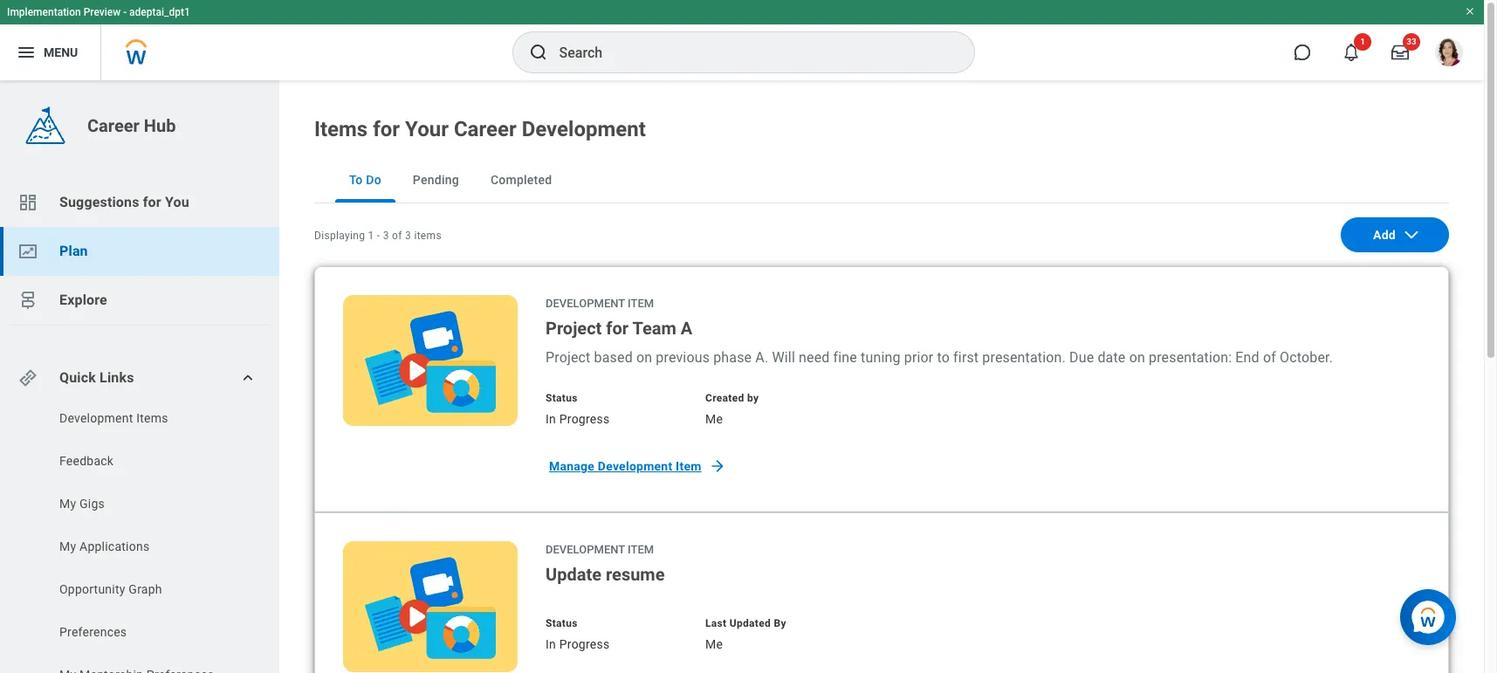 Task type: locate. For each thing, give the bounding box(es) containing it.
of
[[392, 230, 402, 242], [1263, 349, 1277, 366]]

career
[[87, 115, 140, 136], [454, 117, 517, 141]]

0 horizontal spatial of
[[392, 230, 402, 242]]

gigs
[[79, 497, 105, 511]]

on
[[637, 349, 652, 366], [1130, 349, 1146, 366]]

list containing suggestions for you
[[0, 178, 279, 325]]

2 horizontal spatial for
[[606, 318, 629, 339]]

1 status from the top
[[546, 392, 578, 404]]

me inside the created by me
[[706, 412, 723, 426]]

0 vertical spatial in
[[546, 412, 556, 426]]

1 status in progress from the top
[[546, 392, 610, 426]]

items
[[314, 117, 368, 141], [136, 411, 168, 425]]

1 in from the top
[[546, 412, 556, 426]]

1 horizontal spatial for
[[373, 117, 400, 141]]

in up manage
[[546, 412, 556, 426]]

2 me from the top
[[706, 637, 723, 651]]

fine
[[834, 349, 857, 366]]

presentation.
[[983, 349, 1066, 366]]

0 vertical spatial project
[[546, 318, 602, 339]]

progress for by
[[559, 637, 610, 651]]

-
[[123, 6, 127, 18], [377, 230, 380, 242]]

1 horizontal spatial on
[[1130, 349, 1146, 366]]

1 3 from the left
[[383, 230, 389, 242]]

project based on previous phase a. will need fine tuning prior to first presentation. due date on presentation: end of october.
[[546, 349, 1333, 366]]

0 vertical spatial items
[[314, 117, 368, 141]]

my for my gigs
[[59, 497, 76, 511]]

0 horizontal spatial on
[[637, 349, 652, 366]]

for inside development item project for team a
[[606, 318, 629, 339]]

suggestions for you link
[[0, 178, 279, 227]]

last updated by me
[[706, 617, 787, 651]]

1 vertical spatial of
[[1263, 349, 1277, 366]]

1 vertical spatial my
[[59, 540, 76, 554]]

in for me
[[546, 412, 556, 426]]

status up manage
[[546, 392, 578, 404]]

items up to
[[314, 117, 368, 141]]

2 status from the top
[[546, 617, 578, 630]]

0 vertical spatial status in progress
[[546, 392, 610, 426]]

status for me
[[546, 392, 578, 404]]

2 my from the top
[[59, 540, 76, 554]]

2 vertical spatial item
[[628, 543, 654, 556]]

me inside last updated by me
[[706, 637, 723, 651]]

my applications
[[59, 540, 150, 554]]

development right manage
[[598, 459, 673, 473]]

list
[[0, 178, 279, 325], [0, 410, 279, 673]]

you
[[165, 194, 189, 210]]

development items link
[[58, 410, 237, 427]]

arrow right image
[[709, 458, 726, 475]]

1 vertical spatial 1
[[368, 230, 374, 242]]

progress for me
[[559, 412, 610, 426]]

list containing development items
[[0, 410, 279, 673]]

- right displaying
[[377, 230, 380, 242]]

0 vertical spatial for
[[373, 117, 400, 141]]

0 horizontal spatial items
[[136, 411, 168, 425]]

feedback
[[59, 454, 114, 468]]

development items
[[59, 411, 168, 425]]

a
[[681, 318, 693, 339]]

onboarding home image
[[17, 241, 38, 262]]

for up based
[[606, 318, 629, 339]]

1 vertical spatial for
[[143, 194, 161, 210]]

1 horizontal spatial of
[[1263, 349, 1277, 366]]

0 vertical spatial -
[[123, 6, 127, 18]]

0 vertical spatial status
[[546, 392, 578, 404]]

to do button
[[335, 157, 395, 203]]

item inside development item update resume
[[628, 543, 654, 556]]

1 vertical spatial list
[[0, 410, 279, 673]]

0 vertical spatial progress
[[559, 412, 610, 426]]

1 vertical spatial status in progress
[[546, 617, 610, 651]]

0 vertical spatial list
[[0, 178, 279, 325]]

me down last
[[706, 637, 723, 651]]

to
[[937, 349, 950, 366]]

1 vertical spatial in
[[546, 637, 556, 651]]

1 right "notifications large" image
[[1361, 37, 1366, 46]]

link image
[[17, 368, 38, 389]]

preferences
[[59, 625, 127, 639]]

0 vertical spatial my
[[59, 497, 76, 511]]

1 list from the top
[[0, 178, 279, 325]]

0 horizontal spatial -
[[123, 6, 127, 18]]

item for for
[[628, 297, 654, 310]]

for left "you"
[[143, 194, 161, 210]]

need
[[799, 349, 830, 366]]

items
[[414, 230, 442, 242]]

career right your
[[454, 117, 517, 141]]

1 inside button
[[1361, 37, 1366, 46]]

development inside list
[[59, 411, 133, 425]]

on right based
[[637, 349, 652, 366]]

explore link
[[0, 276, 279, 325]]

status in progress up manage
[[546, 392, 610, 426]]

1 vertical spatial item
[[676, 459, 702, 473]]

3
[[383, 230, 389, 242], [405, 230, 411, 242]]

status in progress
[[546, 392, 610, 426], [546, 617, 610, 651]]

in
[[546, 412, 556, 426], [546, 637, 556, 651]]

1 my from the top
[[59, 497, 76, 511]]

project up based
[[546, 318, 602, 339]]

quick links element
[[17, 361, 265, 396]]

update
[[546, 564, 602, 585]]

to
[[349, 173, 363, 187]]

1 vertical spatial project
[[546, 349, 591, 366]]

presentation:
[[1149, 349, 1232, 366]]

status
[[546, 392, 578, 404], [546, 617, 578, 630]]

my down my gigs
[[59, 540, 76, 554]]

development inside development item project for team a
[[546, 297, 625, 310]]

1 on from the left
[[637, 349, 652, 366]]

development up "update"
[[546, 543, 625, 556]]

1 horizontal spatial 1
[[1361, 37, 1366, 46]]

1
[[1361, 37, 1366, 46], [368, 230, 374, 242]]

- right preview
[[123, 6, 127, 18]]

items down quick links "element"
[[136, 411, 168, 425]]

- for adeptai_dpt1
[[123, 6, 127, 18]]

progress down "update"
[[559, 637, 610, 651]]

status in progress for by
[[546, 617, 610, 651]]

a.
[[756, 349, 769, 366]]

item
[[628, 297, 654, 310], [676, 459, 702, 473], [628, 543, 654, 556]]

manage development item
[[549, 459, 702, 473]]

me
[[706, 412, 723, 426], [706, 637, 723, 651]]

item left arrow right image
[[676, 459, 702, 473]]

2 status in progress from the top
[[546, 617, 610, 651]]

of left items
[[392, 230, 402, 242]]

2 progress from the top
[[559, 637, 610, 651]]

0 vertical spatial item
[[628, 297, 654, 310]]

- inside menu banner
[[123, 6, 127, 18]]

feedback link
[[58, 452, 237, 470]]

resume
[[606, 564, 665, 585]]

progress up manage
[[559, 412, 610, 426]]

search image
[[528, 42, 549, 63]]

1 me from the top
[[706, 412, 723, 426]]

development inside development item update resume
[[546, 543, 625, 556]]

1 vertical spatial progress
[[559, 637, 610, 651]]

based
[[594, 349, 633, 366]]

in down "update"
[[546, 637, 556, 651]]

1 horizontal spatial -
[[377, 230, 380, 242]]

1 right displaying
[[368, 230, 374, 242]]

menu
[[44, 45, 78, 59]]

0 vertical spatial me
[[706, 412, 723, 426]]

opportunity graph
[[59, 582, 162, 596]]

project left based
[[546, 349, 591, 366]]

1 vertical spatial status
[[546, 617, 578, 630]]

1 horizontal spatial items
[[314, 117, 368, 141]]

tab list
[[314, 157, 1449, 203]]

33
[[1407, 37, 1417, 46]]

2 list from the top
[[0, 410, 279, 673]]

completed button
[[477, 157, 566, 203]]

my left gigs
[[59, 497, 76, 511]]

end
[[1236, 349, 1260, 366]]

my
[[59, 497, 76, 511], [59, 540, 76, 554]]

1 project from the top
[[546, 318, 602, 339]]

preferences link
[[58, 623, 237, 641]]

for
[[373, 117, 400, 141], [143, 194, 161, 210], [606, 318, 629, 339]]

2 in from the top
[[546, 637, 556, 651]]

suggestions
[[59, 194, 139, 210]]

2 vertical spatial for
[[606, 318, 629, 339]]

on right date
[[1130, 349, 1146, 366]]

0 horizontal spatial 3
[[383, 230, 389, 242]]

of right end
[[1263, 349, 1277, 366]]

1 horizontal spatial 3
[[405, 230, 411, 242]]

graph
[[129, 582, 162, 596]]

tuning
[[861, 349, 901, 366]]

development up based
[[546, 297, 625, 310]]

1 progress from the top
[[559, 412, 610, 426]]

by
[[747, 392, 759, 404]]

career left hub
[[87, 115, 140, 136]]

me down the created
[[706, 412, 723, 426]]

status in progress down "update"
[[546, 617, 610, 651]]

0 vertical spatial of
[[392, 230, 402, 242]]

progress
[[559, 412, 610, 426], [559, 637, 610, 651]]

development down 'quick links'
[[59, 411, 133, 425]]

0 horizontal spatial career
[[87, 115, 140, 136]]

project
[[546, 318, 602, 339], [546, 349, 591, 366]]

development item update resume
[[546, 543, 665, 585]]

item up 'team'
[[628, 297, 654, 310]]

0 horizontal spatial for
[[143, 194, 161, 210]]

development
[[522, 117, 646, 141], [546, 297, 625, 310], [59, 411, 133, 425], [598, 459, 673, 473], [546, 543, 625, 556]]

completed
[[491, 173, 552, 187]]

1 vertical spatial me
[[706, 637, 723, 651]]

item inside development item project for team a
[[628, 297, 654, 310]]

0 vertical spatial 1
[[1361, 37, 1366, 46]]

development for development item update resume
[[546, 543, 625, 556]]

my gigs link
[[58, 495, 237, 513]]

item up resume
[[628, 543, 654, 556]]

suggestions for you
[[59, 194, 189, 210]]

status down "update"
[[546, 617, 578, 630]]

development item project for team a
[[546, 297, 693, 339]]

1 vertical spatial -
[[377, 230, 380, 242]]

2 project from the top
[[546, 349, 591, 366]]

displaying
[[314, 230, 365, 242]]

for left your
[[373, 117, 400, 141]]

october.
[[1280, 349, 1333, 366]]



Task type: describe. For each thing, give the bounding box(es) containing it.
add button
[[1341, 217, 1449, 252]]

implementation
[[7, 6, 81, 18]]

Search Workday  search field
[[559, 33, 938, 72]]

items for your career development
[[314, 117, 646, 141]]

last
[[706, 617, 727, 630]]

to do
[[349, 173, 381, 187]]

manage
[[549, 459, 595, 473]]

opportunity graph link
[[58, 581, 237, 598]]

due
[[1070, 349, 1094, 366]]

2 3 from the left
[[405, 230, 411, 242]]

close environment banner image
[[1465, 6, 1476, 17]]

notifications large image
[[1343, 44, 1360, 61]]

my for my applications
[[59, 540, 76, 554]]

adeptai_dpt1
[[129, 6, 190, 18]]

0 horizontal spatial 1
[[368, 230, 374, 242]]

timeline milestone image
[[17, 290, 38, 311]]

in for by
[[546, 637, 556, 651]]

preview
[[84, 6, 121, 18]]

development for development items
[[59, 411, 133, 425]]

justify image
[[16, 42, 37, 63]]

inbox large image
[[1392, 44, 1409, 61]]

your
[[405, 117, 449, 141]]

development up completed button
[[522, 117, 646, 141]]

chevron up small image
[[239, 369, 257, 387]]

development inside button
[[598, 459, 673, 473]]

menu banner
[[0, 0, 1484, 80]]

quick links
[[59, 369, 134, 386]]

team
[[633, 318, 677, 339]]

for for your
[[373, 117, 400, 141]]

profile logan mcneil image
[[1436, 38, 1463, 70]]

do
[[366, 173, 381, 187]]

project inside development item project for team a
[[546, 318, 602, 339]]

implementation preview -   adeptai_dpt1
[[7, 6, 190, 18]]

phase
[[714, 349, 752, 366]]

created by me
[[706, 392, 759, 426]]

first
[[954, 349, 979, 366]]

prior
[[904, 349, 934, 366]]

by
[[774, 617, 787, 630]]

status for by
[[546, 617, 578, 630]]

pending button
[[399, 157, 473, 203]]

dashboard image
[[17, 192, 38, 213]]

pending
[[413, 173, 459, 187]]

displaying 1 - 3 of 3 items
[[314, 230, 442, 242]]

created
[[706, 392, 744, 404]]

updated
[[730, 617, 771, 630]]

status in progress for me
[[546, 392, 610, 426]]

add
[[1374, 228, 1396, 242]]

will
[[772, 349, 795, 366]]

career hub
[[87, 115, 176, 136]]

item for resume
[[628, 543, 654, 556]]

plan link
[[0, 227, 279, 276]]

tab list containing to do
[[314, 157, 1449, 203]]

2 on from the left
[[1130, 349, 1146, 366]]

1 button
[[1332, 33, 1372, 72]]

opportunity
[[59, 582, 125, 596]]

explore
[[59, 292, 107, 308]]

development for development item project for team a
[[546, 297, 625, 310]]

1 horizontal spatial career
[[454, 117, 517, 141]]

quick
[[59, 369, 96, 386]]

for for you
[[143, 194, 161, 210]]

manage development item button
[[539, 449, 733, 484]]

applications
[[79, 540, 150, 554]]

hub
[[144, 115, 176, 136]]

chevron down image
[[1403, 226, 1421, 244]]

1 vertical spatial items
[[136, 411, 168, 425]]

my gigs
[[59, 497, 105, 511]]

my applications link
[[58, 538, 237, 555]]

menu button
[[0, 24, 101, 80]]

plan
[[59, 243, 88, 259]]

33 button
[[1381, 33, 1421, 72]]

previous
[[656, 349, 710, 366]]

links
[[100, 369, 134, 386]]

- for 3
[[377, 230, 380, 242]]

date
[[1098, 349, 1126, 366]]

item inside button
[[676, 459, 702, 473]]



Task type: vqa. For each thing, say whether or not it's contained in the screenshot.
the rightmost Career
yes



